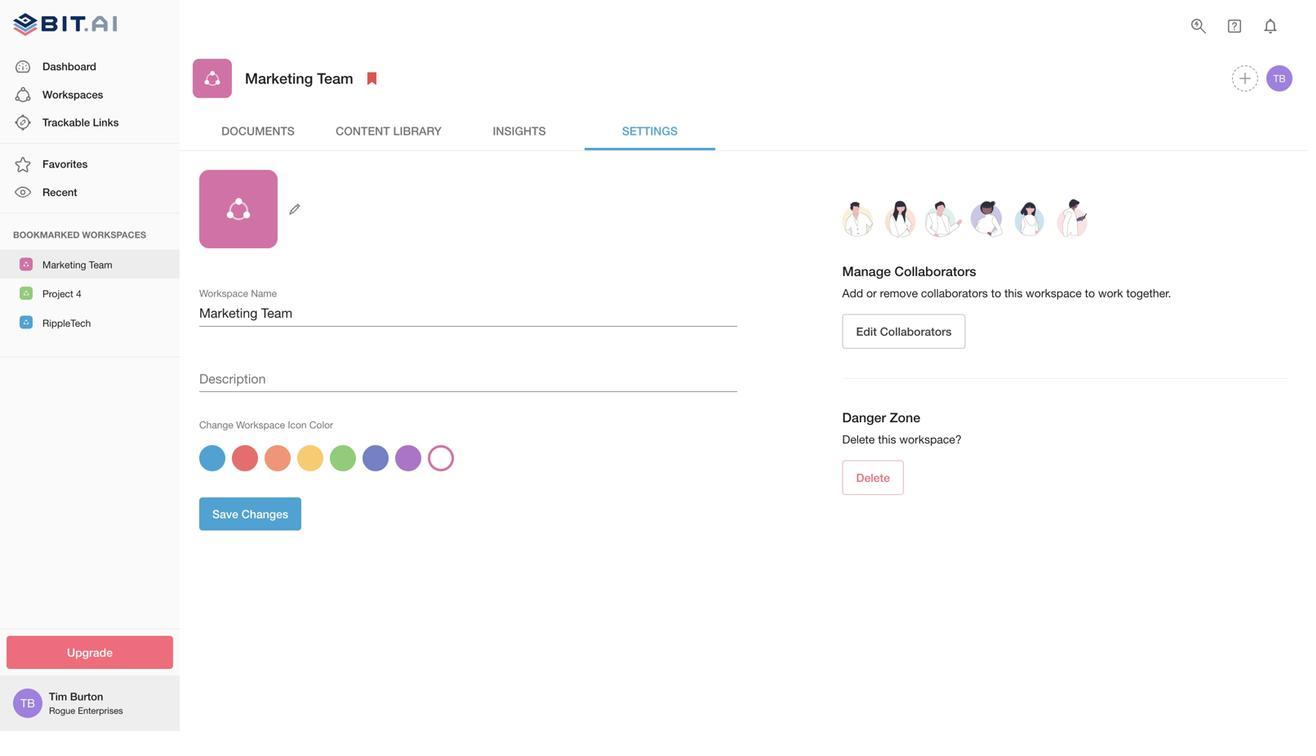Task type: locate. For each thing, give the bounding box(es) containing it.
Workspace Description text field
[[199, 366, 738, 392]]

rogue
[[49, 705, 75, 716]]

workspace?
[[900, 433, 962, 446]]

to left work
[[1086, 286, 1096, 300]]

1 vertical spatial delete
[[857, 471, 891, 485]]

danger
[[843, 410, 887, 425]]

delete down danger zone delete this workspace?
[[857, 471, 891, 485]]

1 horizontal spatial to
[[1086, 286, 1096, 300]]

1 vertical spatial marketing
[[42, 259, 86, 271]]

collaborators for manage
[[895, 264, 977, 279]]

tab list
[[193, 111, 1296, 150]]

workspaces button
[[0, 81, 180, 109]]

workspace left icon
[[236, 419, 285, 431]]

marketing team inside 'button'
[[42, 259, 112, 271]]

this
[[1005, 286, 1023, 300], [879, 433, 897, 446]]

0 vertical spatial this
[[1005, 286, 1023, 300]]

save changes button
[[199, 497, 302, 531]]

1 vertical spatial collaborators
[[881, 325, 952, 338]]

marketing up documents
[[245, 69, 313, 87]]

workspaces
[[42, 88, 103, 101]]

0 horizontal spatial team
[[89, 259, 112, 271]]

0 horizontal spatial to
[[992, 286, 1002, 300]]

tim
[[49, 691, 67, 703]]

upgrade button
[[7, 636, 173, 669]]

this down zone
[[879, 433, 897, 446]]

workspace name
[[199, 288, 277, 299]]

marketing team up documents
[[245, 69, 354, 87]]

manage collaborators add or remove collaborators to this workspace to work together.
[[843, 264, 1172, 300]]

collaborators
[[895, 264, 977, 279], [881, 325, 952, 338]]

settings link
[[585, 111, 716, 150]]

collaborators for edit
[[881, 325, 952, 338]]

team inside 'button'
[[89, 259, 112, 271]]

marketing
[[245, 69, 313, 87], [42, 259, 86, 271]]

project
[[42, 288, 73, 300]]

bookmarked
[[13, 230, 80, 240]]

to
[[992, 286, 1002, 300], [1086, 286, 1096, 300]]

delete down danger
[[843, 433, 875, 446]]

zone
[[890, 410, 921, 425]]

1 vertical spatial tb
[[21, 697, 35, 710]]

this left workspace
[[1005, 286, 1023, 300]]

0 horizontal spatial marketing team
[[42, 259, 112, 271]]

library
[[393, 124, 442, 137]]

favorites button
[[0, 150, 180, 178]]

collaborators inside manage collaborators add or remove collaborators to this workspace to work together.
[[895, 264, 977, 279]]

0 vertical spatial team
[[317, 69, 354, 87]]

0 vertical spatial delete
[[843, 433, 875, 446]]

favorites
[[42, 158, 88, 171]]

0 vertical spatial marketing
[[245, 69, 313, 87]]

save
[[212, 507, 239, 521]]

marketing up project 4
[[42, 259, 86, 271]]

0 vertical spatial collaborators
[[895, 264, 977, 279]]

marketing team up "4"
[[42, 259, 112, 271]]

1 vertical spatial workspace
[[236, 419, 285, 431]]

tb button
[[1265, 63, 1296, 94]]

collaborators up collaborators
[[895, 264, 977, 279]]

to right collaborators
[[992, 286, 1002, 300]]

workspace
[[199, 288, 248, 299], [236, 419, 285, 431]]

1 vertical spatial this
[[879, 433, 897, 446]]

0 vertical spatial tb
[[1274, 73, 1287, 84]]

insights
[[493, 124, 546, 137]]

1 vertical spatial team
[[89, 259, 112, 271]]

collaborators inside edit collaborators button
[[881, 325, 952, 338]]

trackable
[[42, 116, 90, 129]]

delete
[[843, 433, 875, 446], [857, 471, 891, 485]]

collaborators down remove
[[881, 325, 952, 338]]

rippletech
[[42, 317, 91, 329]]

add
[[843, 286, 864, 300]]

workspace
[[1027, 286, 1082, 300]]

1 horizontal spatial this
[[1005, 286, 1023, 300]]

delete button
[[843, 461, 905, 495]]

1 to from the left
[[992, 286, 1002, 300]]

team
[[317, 69, 354, 87], [89, 259, 112, 271]]

name
[[251, 288, 277, 299]]

remove bookmark image
[[363, 69, 382, 88]]

delete inside delete button
[[857, 471, 891, 485]]

1 vertical spatial marketing team
[[42, 259, 112, 271]]

insights link
[[454, 111, 585, 150]]

0 horizontal spatial tb
[[21, 697, 35, 710]]

0 horizontal spatial this
[[879, 433, 897, 446]]

marketing team
[[245, 69, 354, 87], [42, 259, 112, 271]]

content
[[336, 124, 390, 137]]

enterprises
[[78, 705, 123, 716]]

team up project 4 button
[[89, 259, 112, 271]]

workspace left name
[[199, 288, 248, 299]]

this inside danger zone delete this workspace?
[[879, 433, 897, 446]]

tb
[[1274, 73, 1287, 84], [21, 697, 35, 710]]

0 vertical spatial marketing team
[[245, 69, 354, 87]]

workspaces
[[82, 230, 146, 240]]

content library link
[[324, 111, 454, 150]]

0 horizontal spatial marketing
[[42, 259, 86, 271]]

together.
[[1127, 286, 1172, 300]]

team left remove bookmark image
[[317, 69, 354, 87]]

1 horizontal spatial marketing
[[245, 69, 313, 87]]

1 horizontal spatial tb
[[1274, 73, 1287, 84]]

dashboard button
[[0, 53, 180, 81]]



Task type: vqa. For each thing, say whether or not it's contained in the screenshot.
Remove Favorite image
no



Task type: describe. For each thing, give the bounding box(es) containing it.
rippletech button
[[0, 308, 180, 337]]

recent
[[42, 186, 77, 198]]

edit collaborators button
[[843, 314, 966, 349]]

2 to from the left
[[1086, 286, 1096, 300]]

tb inside button
[[1274, 73, 1287, 84]]

changes
[[242, 507, 289, 521]]

marketing inside the "marketing team" 'button'
[[42, 259, 86, 271]]

upgrade
[[67, 646, 113, 659]]

collaborators
[[922, 286, 989, 300]]

1 horizontal spatial team
[[317, 69, 354, 87]]

project 4 button
[[0, 279, 180, 308]]

work
[[1099, 286, 1124, 300]]

4
[[76, 288, 82, 300]]

change workspace icon color
[[199, 419, 333, 431]]

trackable links
[[42, 116, 119, 129]]

edit
[[857, 325, 877, 338]]

this inside manage collaborators add or remove collaborators to this workspace to work together.
[[1005, 286, 1023, 300]]

tim burton rogue enterprises
[[49, 691, 123, 716]]

tab list containing documents
[[193, 111, 1296, 150]]

recent button
[[0, 178, 180, 206]]

edit collaborators
[[857, 325, 952, 338]]

or
[[867, 286, 877, 300]]

remove
[[881, 286, 918, 300]]

save changes
[[212, 507, 289, 521]]

1 horizontal spatial marketing team
[[245, 69, 354, 87]]

project 4
[[42, 288, 82, 300]]

documents
[[222, 124, 295, 137]]

documents link
[[193, 111, 324, 150]]

delete inside danger zone delete this workspace?
[[843, 433, 875, 446]]

trackable links button
[[0, 109, 180, 137]]

Workspace Name text field
[[199, 301, 738, 327]]

color
[[310, 419, 333, 431]]

content library
[[336, 124, 442, 137]]

marketing team button
[[0, 250, 180, 279]]

change
[[199, 419, 234, 431]]

danger zone delete this workspace?
[[843, 410, 962, 446]]

dashboard
[[42, 60, 96, 73]]

settings
[[623, 124, 678, 137]]

manage
[[843, 264, 892, 279]]

0 vertical spatial workspace
[[199, 288, 248, 299]]

links
[[93, 116, 119, 129]]

icon
[[288, 419, 307, 431]]

bookmarked workspaces
[[13, 230, 146, 240]]

burton
[[70, 691, 103, 703]]



